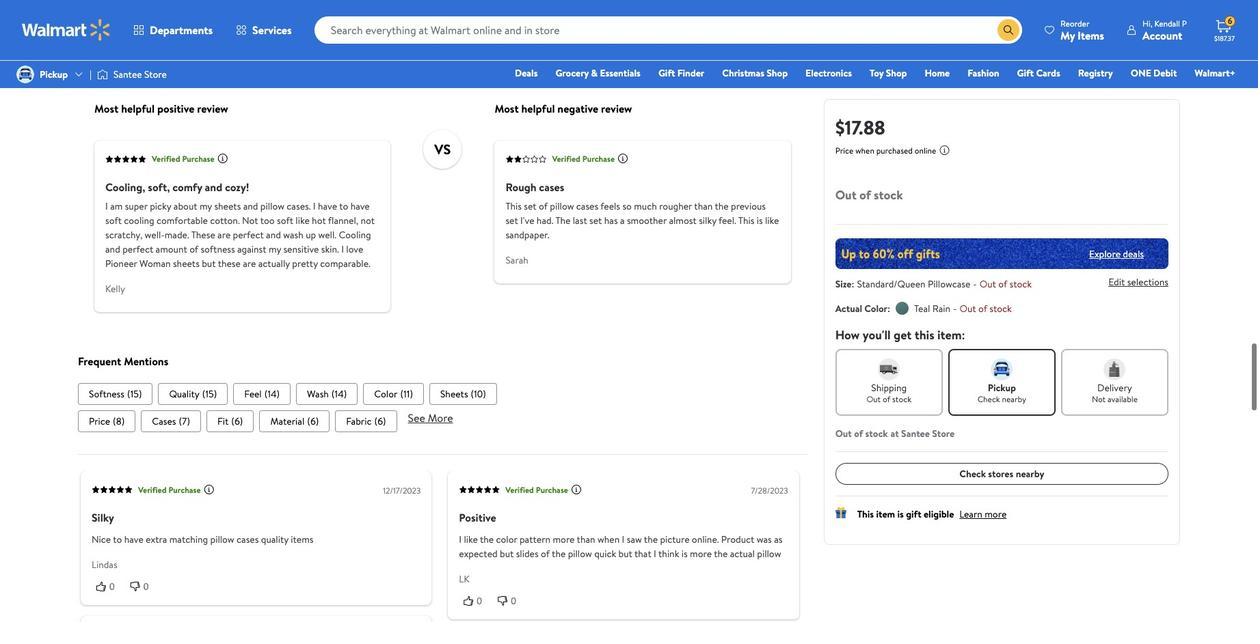 Task type: locate. For each thing, give the bounding box(es) containing it.
0 horizontal spatial most
[[94, 101, 119, 116]]

(14) for wash (14)
[[332, 387, 347, 401]]

1 horizontal spatial price
[[835, 145, 853, 157]]

shop inside toy shop link
[[886, 66, 907, 80]]

i right that
[[654, 547, 656, 561]]

pickup left |
[[40, 68, 68, 81]]

2 horizontal spatial but
[[618, 547, 632, 561]]

purchase for verified purchase information image related to most helpful negative review
[[582, 153, 615, 165]]

see left all
[[90, 5, 105, 19]]

sheets up cotton. on the left top of page
[[214, 199, 241, 213]]

how
[[835, 327, 860, 344]]

of
[[859, 187, 871, 204], [539, 199, 548, 213], [189, 242, 198, 256], [998, 278, 1007, 291], [978, 302, 987, 316], [883, 394, 890, 405], [854, 427, 863, 441], [541, 547, 550, 561]]

quality
[[169, 387, 199, 401]]

feels
[[600, 199, 620, 213]]

verified purchase information image for most helpful positive review
[[217, 153, 228, 164]]

1 vertical spatial sheets
[[173, 257, 200, 270]]

1 (6) from the left
[[231, 415, 243, 429]]

saw
[[627, 533, 642, 547]]

gift cards
[[1017, 66, 1060, 80]]

2 (14) from the left
[[332, 387, 347, 401]]

1 vertical spatial perfect
[[123, 242, 153, 256]]

services button
[[224, 14, 303, 46]]

list containing softness
[[78, 383, 807, 405]]

0 horizontal spatial  image
[[16, 66, 34, 83]]

to
[[339, 199, 348, 213], [113, 533, 122, 547]]

0 horizontal spatial than
[[577, 533, 595, 547]]

1 vertical spatial santee
[[901, 427, 930, 441]]

list item containing color
[[363, 383, 424, 405]]

of down intent image for shipping
[[883, 394, 890, 405]]

have
[[318, 199, 337, 213], [350, 199, 370, 213], [124, 533, 143, 547]]

than up silky
[[694, 199, 713, 213]]

selections
[[1127, 276, 1168, 289]]

2 horizontal spatial like
[[765, 213, 779, 227]]

1 vertical spatial is
[[897, 508, 904, 522]]

than
[[694, 199, 713, 213], [577, 533, 595, 547]]

cases right rough
[[539, 179, 564, 194]]

pillow down was
[[757, 547, 781, 561]]

list item up fabric
[[296, 383, 358, 405]]

1 horizontal spatial (6)
[[307, 415, 319, 429]]

cases up last at the top of page
[[576, 199, 598, 213]]

nearby inside pickup check nearby
[[1002, 394, 1026, 405]]

when up quick
[[598, 533, 620, 547]]

cooling
[[124, 213, 154, 227]]

is inside i like the color pattern more than when i saw the picture online.  product was as expected but slides of the pillow quick but that i think is more the actual pillow
[[682, 547, 688, 561]]

1 most from the left
[[94, 101, 119, 116]]

was
[[757, 533, 772, 547]]

1 vertical spatial see
[[408, 411, 425, 426]]

sarah
[[506, 253, 528, 267]]

this left item at the right bottom of page
[[857, 508, 874, 522]]

- up - out of stock
[[973, 278, 977, 291]]

stock
[[874, 187, 903, 204], [1009, 278, 1032, 291], [989, 302, 1012, 316], [892, 394, 911, 405], [865, 427, 888, 441]]

1 horizontal spatial santee
[[901, 427, 930, 441]]

verified for verified purchase information image related to most helpful negative review
[[552, 153, 580, 165]]

you'll
[[863, 327, 891, 344]]

1 horizontal spatial perfect
[[233, 228, 264, 242]]

so
[[622, 199, 632, 213]]

price for price when purchased online
[[835, 145, 853, 157]]

1 horizontal spatial cases
[[539, 179, 564, 194]]

0 horizontal spatial like
[[296, 213, 310, 227]]

verified up color
[[505, 484, 534, 496]]

and down cozy!
[[243, 199, 258, 213]]

0 vertical spatial price
[[835, 145, 853, 157]]

2 (15) from the left
[[202, 387, 217, 401]]

0 horizontal spatial but
[[202, 257, 216, 270]]

0 vertical spatial see
[[90, 5, 105, 19]]

like down previous
[[765, 213, 779, 227]]

0 horizontal spatial review
[[197, 101, 228, 116]]

departments
[[150, 23, 213, 38]]

-
[[973, 278, 977, 291], [953, 302, 957, 316]]

0 horizontal spatial is
[[682, 547, 688, 561]]

0 horizontal spatial are
[[217, 228, 231, 242]]

1 vertical spatial price
[[89, 415, 110, 429]]

list item down quality
[[141, 411, 201, 433]]

am
[[110, 199, 123, 213]]

this up the i've at top
[[506, 199, 522, 213]]

0 horizontal spatial my
[[200, 199, 212, 213]]

but
[[202, 257, 216, 270], [500, 547, 514, 561], [618, 547, 632, 561]]

0 horizontal spatial -
[[953, 302, 957, 316]]

to inside the cooling, soft, comfy and cozy! i am super picky about my sheets and pillow cases.  i have to have soft cooling comfortable cotton.  not too soft like hot flannel, not scratchy, well-made.  these are perfect and wash up well.  cooling and perfect amount of softness against my sensitive skin.  i love pioneer woman sheets but these are actually pretty comparable.
[[339, 199, 348, 213]]

verified purchase information image
[[217, 153, 228, 164], [617, 153, 628, 164], [204, 484, 214, 495]]

(15)
[[127, 387, 142, 401], [202, 387, 217, 401]]

rain
[[932, 302, 950, 316]]

2 horizontal spatial have
[[350, 199, 370, 213]]

stock inside "shipping out of stock"
[[892, 394, 911, 405]]

verified purchase information image up cozy!
[[217, 153, 228, 164]]

(14) for feel (14)
[[264, 387, 280, 401]]

check inside button
[[959, 468, 986, 481]]

2 shop from the left
[[886, 66, 907, 80]]

1 horizontal spatial gift
[[1017, 66, 1034, 80]]

(6) right material
[[307, 415, 319, 429]]

verified purchase for verified purchase information image associated with most helpful positive review
[[152, 153, 214, 165]]

1 horizontal spatial have
[[318, 199, 337, 213]]

verified up extra
[[138, 484, 167, 496]]

purchase up matching
[[168, 484, 201, 496]]

this down previous
[[738, 213, 754, 227]]

i up the hot
[[313, 199, 316, 213]]

(6) for fabric (6)
[[374, 415, 386, 429]]

quick
[[594, 547, 616, 561]]

0 vertical spatial check
[[977, 394, 1000, 405]]

0 horizontal spatial gift
[[658, 66, 675, 80]]

nice to have extra matching pillow cases quality items
[[92, 533, 313, 547]]

see all reviews
[[90, 5, 150, 19]]

lk
[[459, 573, 469, 586]]

list item containing quality
[[158, 383, 228, 405]]

2 most from the left
[[495, 101, 519, 116]]

pillow up too
[[260, 199, 284, 213]]

1 (14) from the left
[[264, 387, 280, 401]]

electronics link
[[799, 66, 858, 81]]

1 horizontal spatial see
[[408, 411, 425, 426]]

1 horizontal spatial shop
[[886, 66, 907, 80]]

santee right at
[[901, 427, 930, 441]]

purchase
[[182, 153, 214, 165], [582, 153, 615, 165], [168, 484, 201, 496], [536, 484, 568, 496]]

12/17/2023
[[383, 485, 421, 497]]

verified purchase up comfy
[[152, 153, 214, 165]]

0 button down lindas
[[92, 580, 126, 594]]

1 vertical spatial pickup
[[988, 382, 1016, 395]]

services
[[252, 23, 292, 38]]

to up 'flannel,'
[[339, 199, 348, 213]]

1 vertical spatial color
[[374, 387, 398, 401]]

1 horizontal spatial is
[[757, 213, 763, 227]]

learn
[[959, 508, 982, 522]]

purchase for leftmost verified purchase information image
[[168, 484, 201, 496]]

pioneer
[[105, 257, 137, 270]]

but inside the cooling, soft, comfy and cozy! i am super picky about my sheets and pillow cases.  i have to have soft cooling comfortable cotton.  not too soft like hot flannel, not scratchy, well-made.  these are perfect and wash up well.  cooling and perfect amount of softness against my sensitive skin.  i love pioneer woman sheets but these are actually pretty comparable.
[[202, 257, 216, 270]]

2 vertical spatial cases
[[237, 533, 259, 547]]

0 horizontal spatial perfect
[[123, 242, 153, 256]]

1 horizontal spatial verified purchase information image
[[217, 153, 228, 164]]

wash (14)
[[307, 387, 347, 401]]

list item
[[78, 383, 153, 405], [158, 383, 228, 405], [233, 383, 291, 405], [296, 383, 358, 405], [363, 383, 424, 405], [429, 383, 497, 405], [78, 411, 136, 433], [141, 411, 201, 433], [206, 411, 254, 433], [259, 411, 330, 433], [335, 411, 397, 433]]

0 horizontal spatial helpful
[[121, 101, 155, 116]]

intent image for shipping image
[[878, 359, 900, 381]]

are down against
[[243, 257, 256, 270]]

christmas shop
[[722, 66, 788, 80]]

1 review from the left
[[197, 101, 228, 116]]

up to sixty percent off deals. shop now. image
[[835, 239, 1168, 269]]

cozy!
[[225, 179, 249, 194]]

1 (15) from the left
[[127, 387, 142, 401]]

is
[[757, 213, 763, 227], [897, 508, 904, 522], [682, 547, 688, 561]]

more right the 'learn'
[[985, 508, 1007, 522]]

1 helpful from the left
[[121, 101, 155, 116]]

to right nice
[[113, 533, 122, 547]]

(6) right fabric
[[374, 415, 386, 429]]

as
[[774, 533, 782, 547]]

walmart+
[[1195, 66, 1235, 80]]

not inside the cooling, soft, comfy and cozy! i am super picky about my sheets and pillow cases.  i have to have soft cooling comfortable cotton.  not too soft like hot flannel, not scratchy, well-made.  these are perfect and wash up well.  cooling and perfect amount of softness against my sensitive skin.  i love pioneer woman sheets but these are actually pretty comparable.
[[242, 213, 258, 227]]

1 shop from the left
[[767, 66, 788, 80]]

list
[[78, 383, 807, 405]]

0 vertical spatial is
[[757, 213, 763, 227]]

1 vertical spatial cases
[[576, 199, 598, 213]]

1 horizontal spatial soft
[[277, 213, 293, 227]]

gift finder
[[658, 66, 704, 80]]

this
[[506, 199, 522, 213], [738, 213, 754, 227], [857, 508, 874, 522]]

edit
[[1108, 276, 1125, 289]]

nearby
[[1002, 394, 1026, 405], [1016, 468, 1044, 481]]

like down cases.
[[296, 213, 310, 227]]

i up expected
[[459, 533, 462, 547]]

have up not
[[350, 199, 370, 213]]

0 horizontal spatial santee
[[114, 68, 142, 81]]

perfect down "scratchy,"
[[123, 242, 153, 256]]

of inside i like the color pattern more than when i saw the picture online.  product was as expected but slides of the pillow quick but that i think is more the actual pillow
[[541, 547, 550, 561]]

(6) for fit (6)
[[231, 415, 243, 429]]

0 vertical spatial than
[[694, 199, 713, 213]]

but down color
[[500, 547, 514, 561]]

0 horizontal spatial soft
[[105, 213, 122, 227]]

sheets down amount
[[173, 257, 200, 270]]

color
[[496, 533, 517, 547]]

(15) for quality (15)
[[202, 387, 217, 401]]

skin.
[[321, 242, 339, 256]]

rough cases this set of pillow cases feels so much rougher than the previous set i've had.  the last set has a smoother almost silky feel.  this is like sandpaper.
[[506, 179, 779, 242]]

list item containing fabric
[[335, 411, 397, 433]]

when down $17.88
[[855, 145, 874, 157]]

0 horizontal spatial price
[[89, 415, 110, 429]]

1 vertical spatial :
[[887, 302, 890, 316]]

1 horizontal spatial to
[[339, 199, 348, 213]]

is inside rough cases this set of pillow cases feels so much rougher than the previous set i've had.  the last set has a smoother almost silky feel.  this is like sandpaper.
[[757, 213, 763, 227]]

helpful for negative
[[521, 101, 555, 116]]

0 horizontal spatial sheets
[[173, 257, 200, 270]]

verified up soft,
[[152, 153, 180, 165]]

1 horizontal spatial than
[[694, 199, 713, 213]]

review for most helpful negative review
[[601, 101, 632, 116]]

out down intent image for shipping
[[867, 394, 881, 405]]

wash
[[307, 387, 329, 401]]

review
[[197, 101, 228, 116], [601, 101, 632, 116]]

review right "positive"
[[197, 101, 228, 116]]

2 gift from the left
[[1017, 66, 1034, 80]]

0 vertical spatial this
[[506, 199, 522, 213]]

shop inside christmas shop link
[[767, 66, 788, 80]]

softness
[[89, 387, 124, 401]]

1 horizontal spatial most
[[495, 101, 519, 116]]

much
[[634, 199, 657, 213]]

list item down softness
[[78, 411, 136, 433]]

(6) right fit
[[231, 415, 243, 429]]

most down santee store
[[94, 101, 119, 116]]

2 horizontal spatial cases
[[576, 199, 598, 213]]

hi, kendall p account
[[1142, 17, 1187, 43]]

 image for santee store
[[97, 68, 108, 81]]

cooling
[[339, 228, 371, 242]]

mentions
[[124, 354, 168, 369]]

 image
[[16, 66, 34, 83], [97, 68, 108, 81]]

1 horizontal spatial color
[[864, 302, 887, 316]]

2 (6) from the left
[[307, 415, 319, 429]]

pickup for pickup check nearby
[[988, 382, 1016, 395]]

not left available at the bottom right of the page
[[1092, 394, 1106, 405]]

list item containing price
[[78, 411, 136, 433]]

fashion
[[968, 66, 999, 80]]

0 button down slides
[[493, 595, 527, 609]]

size : standard/queen pillowcase - out of stock
[[835, 278, 1032, 291]]

1 horizontal spatial (14)
[[332, 387, 347, 401]]

verified purchase information image up so
[[617, 153, 628, 164]]

soft up "wash"
[[277, 213, 293, 227]]

1 horizontal spatial (15)
[[202, 387, 217, 401]]

0 horizontal spatial (6)
[[231, 415, 243, 429]]

1 horizontal spatial  image
[[97, 68, 108, 81]]

list item containing sheets
[[429, 383, 497, 405]]

2 horizontal spatial is
[[897, 508, 904, 522]]

list item up fabric (6)
[[363, 383, 424, 405]]

that
[[634, 547, 651, 561]]

registry link
[[1072, 66, 1119, 81]]

price for price (8)
[[89, 415, 110, 429]]

have left extra
[[124, 533, 143, 547]]

cards
[[1036, 66, 1060, 80]]

(15) right softness
[[127, 387, 142, 401]]

helpful down 'deals' link
[[521, 101, 555, 116]]

store up most helpful positive review at the top left
[[144, 68, 167, 81]]

price inside see more list
[[89, 415, 110, 429]]

well.
[[318, 228, 336, 242]]

verified for verified purchase information icon
[[505, 484, 534, 496]]

see all reviews link
[[78, 2, 161, 23]]

gifting made easy image
[[835, 508, 846, 519]]

more
[[985, 508, 1007, 522], [553, 533, 575, 547], [690, 547, 712, 561]]

1 horizontal spatial this
[[738, 213, 754, 227]]

my up actually
[[269, 242, 281, 256]]

 image right |
[[97, 68, 108, 81]]

color
[[864, 302, 887, 316], [374, 387, 398, 401]]

purchase for verified purchase information image associated with most helpful positive review
[[182, 153, 214, 165]]

0 vertical spatial perfect
[[233, 228, 264, 242]]

purchase up feels
[[582, 153, 615, 165]]

gift
[[906, 508, 921, 522]]

pickup down the 'intent image for pickup'
[[988, 382, 1016, 395]]

Walmart Site-Wide search field
[[314, 16, 1022, 44]]

0 horizontal spatial not
[[242, 213, 258, 227]]

softness
[[201, 242, 235, 256]]

1 horizontal spatial more
[[690, 547, 712, 561]]

perfect up against
[[233, 228, 264, 242]]

: up actual
[[852, 278, 854, 291]]

verified purchase left verified purchase information icon
[[505, 484, 568, 496]]

1 vertical spatial are
[[243, 257, 256, 270]]

2 horizontal spatial verified purchase information image
[[617, 153, 628, 164]]

pillow inside rough cases this set of pillow cases feels so much rougher than the previous set i've had.  the last set has a smoother almost silky feel.  this is like sandpaper.
[[550, 199, 574, 213]]

more right pattern
[[553, 533, 575, 547]]

shop right 'christmas'
[[767, 66, 788, 80]]

1 horizontal spatial not
[[1092, 394, 1106, 405]]

than up quick
[[577, 533, 595, 547]]

is for like
[[682, 547, 688, 561]]

1 horizontal spatial when
[[855, 145, 874, 157]]

1 horizontal spatial helpful
[[521, 101, 555, 116]]

reorder
[[1060, 17, 1089, 29]]

1 vertical spatial than
[[577, 533, 595, 547]]

1 vertical spatial when
[[598, 533, 620, 547]]

made.
[[165, 228, 189, 242]]

more down online.
[[690, 547, 712, 561]]

(8)
[[113, 415, 125, 429]]

verified down most helpful negative review
[[552, 153, 580, 165]]

actual color :
[[835, 302, 890, 316]]

2 vertical spatial this
[[857, 508, 874, 522]]

out down price when purchased online
[[835, 187, 856, 204]]

(15) for softness (15)
[[127, 387, 142, 401]]

list item up more
[[429, 383, 497, 405]]

have up the hot
[[318, 199, 337, 213]]

items
[[291, 533, 313, 547]]

set up the i've at top
[[524, 199, 536, 213]]

see inside list
[[408, 411, 425, 426]]

0 vertical spatial not
[[242, 213, 258, 227]]

shop right toy
[[886, 66, 907, 80]]

0 vertical spatial cases
[[539, 179, 564, 194]]

2 vertical spatial is
[[682, 547, 688, 561]]

feel.
[[719, 213, 736, 227]]

positive
[[459, 511, 496, 526]]

soft down am
[[105, 213, 122, 227]]

verified purchase down negative
[[552, 153, 615, 165]]

verified purchase information image
[[571, 484, 582, 495]]

like inside rough cases this set of pillow cases feels so much rougher than the previous set i've had.  the last set has a smoother almost silky feel.  this is like sandpaper.
[[765, 213, 779, 227]]

0 horizontal spatial color
[[374, 387, 398, 401]]

1 vertical spatial not
[[1092, 394, 1106, 405]]

set left the i've at top
[[506, 213, 518, 227]]

toy shop link
[[864, 66, 913, 81]]

2 review from the left
[[601, 101, 632, 116]]

check inside pickup check nearby
[[977, 394, 1000, 405]]

nearby for check stores nearby
[[1016, 468, 1044, 481]]

not inside delivery not available
[[1092, 394, 1106, 405]]

extra
[[146, 533, 167, 547]]

(6) for material (6)
[[307, 415, 319, 429]]

of inside "shipping out of stock"
[[883, 394, 890, 405]]

0 button down extra
[[126, 580, 160, 594]]

like up expected
[[464, 533, 478, 547]]

color up you'll
[[864, 302, 887, 316]]

list item containing feel
[[233, 383, 291, 405]]

and left cozy!
[[205, 179, 222, 194]]

pillow up the
[[550, 199, 574, 213]]

verified
[[152, 153, 180, 165], [552, 153, 580, 165], [138, 484, 167, 496], [505, 484, 534, 496]]

the up feel.
[[715, 199, 729, 213]]

intent image for pickup image
[[991, 359, 1013, 381]]

0 horizontal spatial store
[[144, 68, 167, 81]]

3 (6) from the left
[[374, 415, 386, 429]]

of down price when purchased online
[[859, 187, 871, 204]]

most down 'deals' link
[[495, 101, 519, 116]]

nearby inside button
[[1016, 468, 1044, 481]]

(14) right feel
[[264, 387, 280, 401]]

0 vertical spatial pickup
[[40, 68, 68, 81]]

edit selections button
[[1108, 276, 1168, 289]]

1 horizontal spatial pickup
[[988, 382, 1016, 395]]

toy shop
[[870, 66, 907, 80]]

perfect
[[233, 228, 264, 242], [123, 242, 153, 256]]

electronics
[[805, 66, 852, 80]]

1 vertical spatial check
[[959, 468, 986, 481]]

2 helpful from the left
[[521, 101, 555, 116]]

pickup inside pickup check nearby
[[988, 382, 1016, 395]]

(15) right quality
[[202, 387, 217, 401]]

nearby for pickup check nearby
[[1002, 394, 1026, 405]]

actually
[[258, 257, 290, 270]]

set
[[524, 199, 536, 213], [506, 213, 518, 227], [589, 213, 602, 227]]

0 horizontal spatial (14)
[[264, 387, 280, 401]]

shipping out of stock
[[867, 382, 911, 405]]

list item up material
[[233, 383, 291, 405]]

1 horizontal spatial like
[[464, 533, 478, 547]]

are
[[217, 228, 231, 242], [243, 257, 256, 270]]

intent image for delivery image
[[1104, 359, 1126, 381]]

when inside i like the color pattern more than when i saw the picture online.  product was as expected but slides of the pillow quick but that i think is more the actual pillow
[[598, 533, 620, 547]]

of down pattern
[[541, 547, 550, 561]]

price when purchased online
[[835, 145, 936, 157]]

my right about
[[200, 199, 212, 213]]

think
[[658, 547, 679, 561]]

color inside list item
[[374, 387, 398, 401]]

shop for toy shop
[[886, 66, 907, 80]]

verified purchase information image up nice to have extra matching pillow cases quality items
[[204, 484, 214, 495]]

1 gift from the left
[[658, 66, 675, 80]]



Task type: vqa. For each thing, say whether or not it's contained in the screenshot.
all
yes



Task type: describe. For each thing, give the bounding box(es) containing it.
$187.37
[[1214, 34, 1235, 43]]

than inside rough cases this set of pillow cases feels so much rougher than the previous set i've had.  the last set has a smoother almost silky feel.  this is like sandpaper.
[[694, 199, 713, 213]]

 image for pickup
[[16, 66, 34, 83]]

deals
[[515, 66, 538, 80]]

list item containing wash
[[296, 383, 358, 405]]

list item containing softness
[[78, 383, 153, 405]]

home
[[925, 66, 950, 80]]

one debit link
[[1125, 66, 1183, 81]]

santee store
[[114, 68, 167, 81]]

0 vertical spatial are
[[217, 228, 231, 242]]

0 button down lk
[[459, 595, 493, 609]]

picture
[[660, 533, 690, 547]]

out left at
[[835, 427, 852, 441]]

these
[[191, 228, 215, 242]]

deals link
[[509, 66, 544, 81]]

0 horizontal spatial set
[[506, 213, 518, 227]]

0 down expected
[[477, 596, 482, 607]]

review for most helpful positive review
[[197, 101, 228, 116]]

1 horizontal spatial my
[[269, 242, 281, 256]]

almost
[[669, 213, 697, 227]]

1 horizontal spatial but
[[500, 547, 514, 561]]

get
[[894, 327, 912, 344]]

at
[[891, 427, 899, 441]]

most for most helpful negative review
[[495, 101, 519, 116]]

1 horizontal spatial are
[[243, 257, 256, 270]]

last
[[573, 213, 587, 227]]

online
[[915, 145, 936, 157]]

(10)
[[471, 387, 486, 401]]

shop for christmas shop
[[767, 66, 788, 80]]

deals
[[1123, 247, 1144, 261]]

the right slides
[[552, 547, 566, 561]]

hi,
[[1142, 17, 1152, 29]]

slides
[[516, 547, 539, 561]]

the up expected
[[480, 533, 494, 547]]

size
[[835, 278, 852, 291]]

verified purchase for verified purchase information image related to most helpful negative review
[[552, 153, 615, 165]]

sheets (10)
[[440, 387, 486, 401]]

delivery
[[1097, 382, 1132, 395]]

grocery & essentials
[[555, 66, 641, 80]]

purchased
[[876, 145, 913, 157]]

1 horizontal spatial store
[[932, 427, 955, 441]]

1 horizontal spatial :
[[887, 302, 890, 316]]

out right rain
[[960, 302, 976, 316]]

0 vertical spatial santee
[[114, 68, 142, 81]]

0 vertical spatial color
[[864, 302, 887, 316]]

kelly
[[105, 282, 125, 296]]

material (6)
[[270, 415, 319, 429]]

item
[[876, 508, 895, 522]]

not
[[361, 213, 375, 227]]

of left at
[[854, 427, 863, 441]]

cases for to
[[237, 533, 259, 547]]

flannel,
[[328, 213, 358, 227]]

than inside i like the color pattern more than when i saw the picture online.  product was as expected but slides of the pillow quick but that i think is more the actual pillow
[[577, 533, 595, 547]]

gift for gift finder
[[658, 66, 675, 80]]

available
[[1108, 394, 1138, 405]]

walmart+ link
[[1189, 66, 1242, 81]]

had.
[[537, 213, 553, 227]]

0 vertical spatial sheets
[[214, 199, 241, 213]]

vs
[[434, 140, 451, 159]]

1 horizontal spatial -
[[973, 278, 977, 291]]

this item is gift eligible learn more
[[857, 508, 1007, 522]]

edit selections
[[1108, 276, 1168, 289]]

verified for leftmost verified purchase information image
[[138, 484, 167, 496]]

one debit
[[1131, 66, 1177, 80]]

comfortable
[[157, 213, 208, 227]]

the up that
[[644, 533, 658, 547]]

pickup check nearby
[[977, 382, 1026, 405]]

silky
[[92, 511, 114, 526]]

list item containing material
[[259, 411, 330, 433]]

shipping
[[871, 382, 907, 395]]

of right rain
[[978, 302, 987, 316]]

0 vertical spatial :
[[852, 278, 854, 291]]

see for see more
[[408, 411, 425, 426]]

i left saw
[[622, 533, 624, 547]]

cases for cases
[[576, 199, 598, 213]]

most helpful positive review
[[94, 101, 228, 116]]

kendall
[[1154, 17, 1180, 29]]

walmart image
[[22, 19, 111, 41]]

items
[[1078, 28, 1104, 43]]

|
[[90, 68, 92, 81]]

verified purchase information image for most helpful negative review
[[617, 153, 628, 164]]

1 soft from the left
[[105, 213, 122, 227]]

0 horizontal spatial to
[[113, 533, 122, 547]]

legal information image
[[939, 145, 950, 156]]

the inside rough cases this set of pillow cases feels so much rougher than the previous set i've had.  the last set has a smoother almost silky feel.  this is like sandpaper.
[[715, 199, 729, 213]]

i left am
[[105, 199, 108, 213]]

2 vertical spatial more
[[690, 547, 712, 561]]

(7)
[[179, 415, 190, 429]]

pickup for pickup
[[40, 68, 68, 81]]

like inside i like the color pattern more than when i saw the picture online.  product was as expected but slides of the pillow quick but that i think is more the actual pillow
[[464, 533, 478, 547]]

has
[[604, 213, 618, 227]]

explore
[[1089, 247, 1121, 261]]

about
[[174, 199, 197, 213]]

helpful for positive
[[121, 101, 155, 116]]

sheets
[[440, 387, 468, 401]]

is for cases
[[757, 213, 763, 227]]

most for most helpful positive review
[[94, 101, 119, 116]]

christmas shop link
[[716, 66, 794, 81]]

pillow left quick
[[568, 547, 592, 561]]

1 vertical spatial -
[[953, 302, 957, 316]]

0 vertical spatial my
[[200, 199, 212, 213]]

learn more button
[[959, 508, 1007, 522]]

reorder my items
[[1060, 17, 1104, 43]]

see for see all reviews
[[90, 5, 105, 19]]

1 horizontal spatial set
[[524, 199, 536, 213]]

negative
[[557, 101, 598, 116]]

reviews
[[119, 5, 150, 19]]

the down online.
[[714, 547, 728, 561]]

like inside the cooling, soft, comfy and cozy! i am super picky about my sheets and pillow cases.  i have to have soft cooling comfortable cotton.  not too soft like hot flannel, not scratchy, well-made.  these are perfect and wash up well.  cooling and perfect amount of softness against my sensitive skin.  i love pioneer woman sheets but these are actually pretty comparable.
[[296, 213, 310, 227]]

of inside rough cases this set of pillow cases feels so much rougher than the previous set i've had.  the last set has a smoother almost silky feel.  this is like sandpaper.
[[539, 199, 548, 213]]

matching
[[169, 533, 208, 547]]

actual
[[835, 302, 862, 316]]

item:
[[937, 327, 965, 344]]

quality
[[261, 533, 288, 547]]

sandpaper.
[[506, 228, 549, 242]]

account
[[1142, 28, 1182, 43]]

previous
[[731, 199, 766, 213]]

eligible
[[924, 508, 954, 522]]

0 horizontal spatial this
[[506, 199, 522, 213]]

verified purchase for leftmost verified purchase information image
[[138, 484, 201, 496]]

soft,
[[148, 179, 170, 194]]

positive
[[157, 101, 195, 116]]

0 horizontal spatial verified purchase information image
[[204, 484, 214, 495]]

i left love
[[341, 242, 344, 256]]

6 $187.37
[[1214, 15, 1235, 43]]

material
[[270, 415, 304, 429]]

pillow right matching
[[210, 533, 234, 547]]

0 vertical spatial when
[[855, 145, 874, 157]]

pattern
[[520, 533, 550, 547]]

list item containing cases
[[141, 411, 201, 433]]

search icon image
[[1003, 25, 1014, 36]]

too
[[260, 213, 275, 227]]

pillow inside the cooling, soft, comfy and cozy! i am super picky about my sheets and pillow cases.  i have to have soft cooling comfortable cotton.  not too soft like hot flannel, not scratchy, well-made.  these are perfect and wash up well.  cooling and perfect amount of softness against my sensitive skin.  i love pioneer woman sheets but these are actually pretty comparable.
[[260, 199, 284, 213]]

out up - out of stock
[[980, 278, 996, 291]]

scratchy,
[[105, 228, 142, 242]]

gift finder link
[[652, 66, 711, 81]]

see more
[[408, 411, 453, 426]]

of inside the cooling, soft, comfy and cozy! i am super picky about my sheets and pillow cases.  i have to have soft cooling comfortable cotton.  not too soft like hot flannel, not scratchy, well-made.  these are perfect and wash up well.  cooling and perfect amount of softness against my sensitive skin.  i love pioneer woman sheets but these are actually pretty comparable.
[[189, 242, 198, 256]]

0 down slides
[[511, 596, 516, 607]]

frequent mentions
[[78, 354, 168, 369]]

all
[[107, 5, 116, 19]]

the
[[555, 213, 570, 227]]

home link
[[919, 66, 956, 81]]

1 vertical spatial this
[[738, 213, 754, 227]]

well-
[[145, 228, 165, 242]]

up
[[306, 228, 316, 242]]

2 horizontal spatial more
[[985, 508, 1007, 522]]

gift for gift cards
[[1017, 66, 1034, 80]]

and up pioneer
[[105, 242, 120, 256]]

and down too
[[266, 228, 281, 242]]

of down up to sixty percent off deals. shop now. image
[[998, 278, 1007, 291]]

verified purchase for verified purchase information icon
[[505, 484, 568, 496]]

see more list
[[78, 411, 807, 433]]

2 horizontal spatial set
[[589, 213, 602, 227]]

verified for verified purchase information image associated with most helpful positive review
[[152, 153, 180, 165]]

pillowcase
[[928, 278, 970, 291]]

feel (14)
[[244, 387, 280, 401]]

sensitive
[[283, 242, 319, 256]]

delivery not available
[[1092, 382, 1138, 405]]

cooling, soft, comfy and cozy! i am super picky about my sheets and pillow cases.  i have to have soft cooling comfortable cotton.  not too soft like hot flannel, not scratchy, well-made.  these are perfect and wash up well.  cooling and perfect amount of softness against my sensitive skin.  i love pioneer woman sheets but these are actually pretty comparable.
[[105, 179, 375, 270]]

list item containing fit
[[206, 411, 254, 433]]

cases
[[152, 415, 176, 429]]

out inside "shipping out of stock"
[[867, 394, 881, 405]]

0 down extra
[[143, 582, 149, 593]]

0 horizontal spatial more
[[553, 533, 575, 547]]

teal rain
[[914, 302, 950, 316]]

purchase for verified purchase information icon
[[536, 484, 568, 496]]

grocery
[[555, 66, 589, 80]]

0 horizontal spatial have
[[124, 533, 143, 547]]

0 down lindas
[[109, 582, 115, 593]]

amount
[[156, 242, 187, 256]]

Search search field
[[314, 16, 1022, 44]]

2 soft from the left
[[277, 213, 293, 227]]



